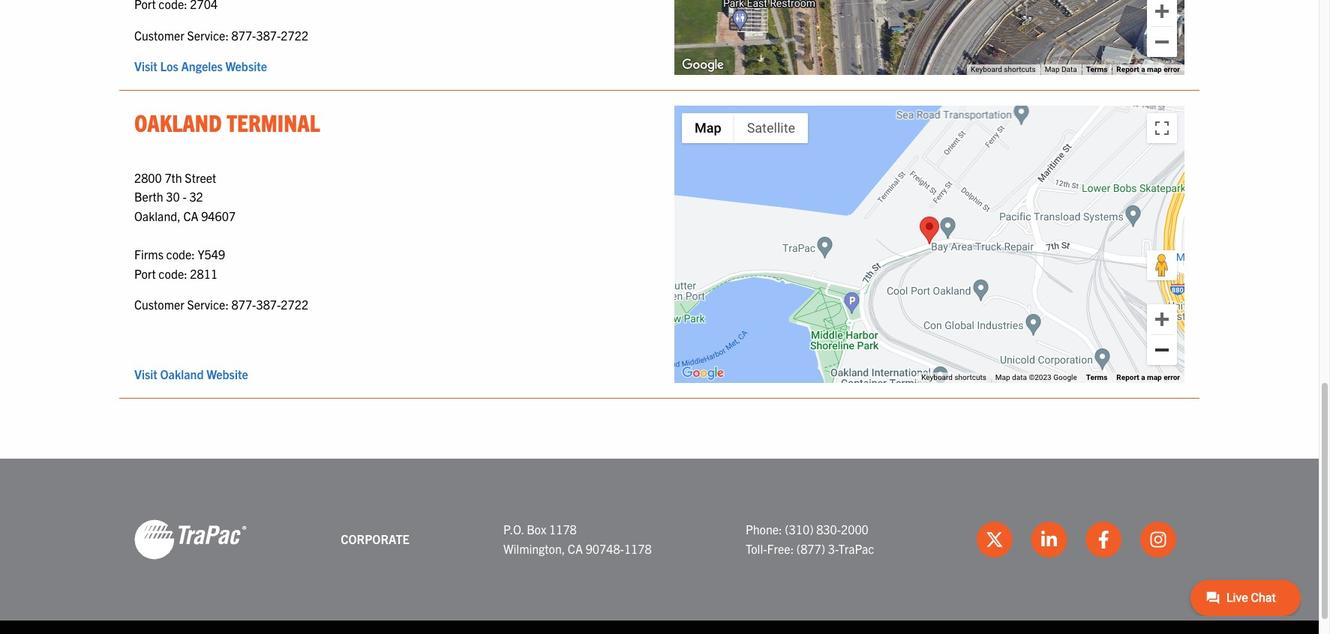 Task type: vqa. For each thing, say whether or not it's contained in the screenshot.
bottom the error
yes



Task type: locate. For each thing, give the bounding box(es) containing it.
customer service: 877-387-2722
[[134, 28, 308, 43], [134, 297, 308, 312]]

2 map from the top
[[1147, 374, 1162, 382]]

1 horizontal spatial map
[[995, 374, 1010, 382]]

1 vertical spatial keyboard shortcuts
[[921, 374, 986, 382]]

map inside popup button
[[695, 120, 721, 136]]

0 vertical spatial 387-
[[256, 28, 281, 43]]

1 vertical spatial visit
[[134, 367, 157, 382]]

service: down 2811
[[187, 297, 229, 312]]

0 vertical spatial shortcuts
[[1004, 66, 1036, 74]]

0 vertical spatial visit
[[134, 59, 157, 74]]

shortcuts left map data
[[1004, 66, 1036, 74]]

keyboard shortcuts button
[[971, 65, 1036, 75], [921, 373, 986, 383]]

0 horizontal spatial shortcuts
[[955, 374, 986, 382]]

1 vertical spatial keyboard shortcuts button
[[921, 373, 986, 383]]

7th
[[165, 170, 182, 185]]

website
[[225, 59, 267, 74], [206, 367, 248, 382]]

2 terms from the top
[[1086, 374, 1107, 382]]

wilmington,
[[503, 542, 565, 557]]

menu bar
[[682, 114, 808, 144]]

1 vertical spatial code:
[[159, 266, 187, 281]]

shortcuts for keyboard shortcuts button corresponding to first report a map error link
[[1004, 66, 1036, 74]]

(877)
[[797, 542, 825, 557]]

google image
[[678, 56, 728, 75], [678, 364, 728, 383]]

0 vertical spatial ca
[[183, 208, 198, 223]]

1 vertical spatial 2722
[[281, 297, 308, 312]]

1 vertical spatial oakland
[[160, 367, 204, 382]]

map
[[1045, 66, 1060, 74], [695, 120, 721, 136], [995, 374, 1010, 382]]

map region
[[487, 0, 1255, 511], [619, 0, 1195, 249]]

0 vertical spatial error
[[1164, 66, 1180, 74]]

keyboard shortcuts button left data
[[921, 373, 986, 383]]

corporate
[[341, 532, 409, 547]]

1 vertical spatial google image
[[678, 364, 728, 383]]

satellite
[[747, 120, 795, 136]]

map for map data ©2023 google
[[995, 374, 1010, 382]]

1 service: from the top
[[187, 28, 229, 43]]

angeles
[[181, 59, 223, 74]]

terms right data in the right of the page
[[1086, 66, 1107, 74]]

ca left 90748-
[[568, 542, 583, 557]]

1178
[[549, 522, 577, 537], [624, 542, 652, 557]]

1 map region from the left
[[487, 0, 1255, 511]]

830-
[[816, 522, 841, 537]]

1 877- from the top
[[231, 28, 256, 43]]

terms
[[1086, 66, 1107, 74], [1086, 374, 1107, 382]]

code: up 2811
[[166, 247, 195, 262]]

ca down 32
[[183, 208, 198, 223]]

report a map error link
[[1116, 66, 1180, 74], [1116, 374, 1180, 382]]

90748-
[[586, 542, 624, 557]]

1 vertical spatial terms
[[1086, 374, 1107, 382]]

0 vertical spatial report
[[1116, 66, 1139, 74]]

1 vertical spatial 387-
[[256, 297, 281, 312]]

2 error from the top
[[1164, 374, 1180, 382]]

los
[[160, 59, 178, 74]]

0 vertical spatial 877-
[[231, 28, 256, 43]]

report a map error for 1st report a map error link from the bottom of the page
[[1116, 374, 1180, 382]]

free:
[[767, 542, 794, 557]]

2 2722 from the top
[[281, 297, 308, 312]]

0 horizontal spatial map
[[695, 120, 721, 136]]

firms
[[134, 247, 163, 262]]

0 horizontal spatial ca
[[183, 208, 198, 223]]

0 vertical spatial report a map error
[[1116, 66, 1180, 74]]

1 vertical spatial ca
[[568, 542, 583, 557]]

terms right google
[[1086, 374, 1107, 382]]

2 a from the top
[[1141, 374, 1145, 382]]

0 horizontal spatial 1178
[[549, 522, 577, 537]]

0 vertical spatial map
[[1147, 66, 1162, 74]]

1 terms link from the top
[[1086, 66, 1107, 74]]

2 report from the top
[[1116, 374, 1139, 382]]

-
[[183, 189, 187, 204]]

terminal
[[226, 108, 320, 137]]

customer service: 877-387-2722 down 2811
[[134, 297, 308, 312]]

1 vertical spatial shortcuts
[[955, 374, 986, 382]]

1 report a map error from the top
[[1116, 66, 1180, 74]]

2 terms link from the top
[[1086, 374, 1107, 382]]

0 vertical spatial keyboard shortcuts button
[[971, 65, 1036, 75]]

0 vertical spatial terms
[[1086, 66, 1107, 74]]

map region for 2800 7th street
[[487, 0, 1255, 511]]

map
[[1147, 66, 1162, 74], [1147, 374, 1162, 382]]

street
[[185, 170, 216, 185]]

map inside button
[[1045, 66, 1060, 74]]

2 visit from the top
[[134, 367, 157, 382]]

1 error from the top
[[1164, 66, 1180, 74]]

1 map from the top
[[1147, 66, 1162, 74]]

1 vertical spatial error
[[1164, 374, 1180, 382]]

1 horizontal spatial shortcuts
[[1004, 66, 1036, 74]]

map left satellite
[[695, 120, 721, 136]]

terms link
[[1086, 66, 1107, 74], [1086, 374, 1107, 382]]

error
[[1164, 66, 1180, 74], [1164, 374, 1180, 382]]

customer service: 877-387-2722 up angeles
[[134, 28, 308, 43]]

customer down 'port'
[[134, 297, 184, 312]]

report right google
[[1116, 374, 1139, 382]]

0 vertical spatial report a map error link
[[1116, 66, 1180, 74]]

keyboard shortcuts left data
[[921, 374, 986, 382]]

shortcuts left data
[[955, 374, 986, 382]]

1 vertical spatial a
[[1141, 374, 1145, 382]]

1 vertical spatial customer service: 877-387-2722
[[134, 297, 308, 312]]

berth
[[134, 189, 163, 204]]

terms link right data in the right of the page
[[1086, 66, 1107, 74]]

google
[[1053, 374, 1077, 382]]

oakland
[[134, 108, 222, 137], [160, 367, 204, 382]]

0 horizontal spatial keyboard
[[921, 374, 953, 382]]

y549
[[198, 247, 225, 262]]

phone:
[[746, 522, 782, 537]]

2 horizontal spatial map
[[1045, 66, 1060, 74]]

footer
[[0, 459, 1319, 635]]

shortcuts
[[1004, 66, 1036, 74], [955, 374, 986, 382]]

report right data in the right of the page
[[1116, 66, 1139, 74]]

data
[[1012, 374, 1027, 382]]

1 vertical spatial terms link
[[1086, 374, 1107, 382]]

32
[[189, 189, 203, 204]]

1 vertical spatial 877-
[[231, 297, 256, 312]]

0 vertical spatial service:
[[187, 28, 229, 43]]

box
[[527, 522, 546, 537]]

2722
[[281, 28, 308, 43], [281, 297, 308, 312]]

customer
[[134, 28, 184, 43], [134, 297, 184, 312]]

1 vertical spatial report a map error link
[[1116, 374, 1180, 382]]

service: up angeles
[[187, 28, 229, 43]]

1 vertical spatial report a map error
[[1116, 374, 1180, 382]]

report
[[1116, 66, 1139, 74], [1116, 374, 1139, 382]]

2 customer from the top
[[134, 297, 184, 312]]

error for first report a map error link
[[1164, 66, 1180, 74]]

keyboard
[[971, 66, 1002, 74], [921, 374, 953, 382]]

1 vertical spatial map
[[695, 120, 721, 136]]

2 report a map error from the top
[[1116, 374, 1180, 382]]

port
[[134, 266, 156, 281]]

keyboard shortcuts for first report a map error link
[[971, 66, 1036, 74]]

2 vertical spatial map
[[995, 374, 1010, 382]]

map for first report a map error link
[[1147, 66, 1162, 74]]

map left data in the right of the page
[[1045, 66, 1060, 74]]

service:
[[187, 28, 229, 43], [187, 297, 229, 312]]

387-
[[256, 28, 281, 43], [256, 297, 281, 312]]

0 vertical spatial map
[[1045, 66, 1060, 74]]

ca inside 2800 7th street berth 30 - 32 oakland, ca 94607
[[183, 208, 198, 223]]

1 vertical spatial service:
[[187, 297, 229, 312]]

keyboard shortcuts button left map data button
[[971, 65, 1036, 75]]

1 visit from the top
[[134, 59, 157, 74]]

keyboard shortcuts left map data
[[971, 66, 1036, 74]]

footer containing p.o. box 1178
[[0, 459, 1319, 635]]

keyboard shortcuts
[[971, 66, 1036, 74], [921, 374, 986, 382]]

1 report a map error link from the top
[[1116, 66, 1180, 74]]

1 horizontal spatial ca
[[568, 542, 583, 557]]

map left data
[[995, 374, 1010, 382]]

0 vertical spatial customer
[[134, 28, 184, 43]]

ca
[[183, 208, 198, 223], [568, 542, 583, 557]]

0 vertical spatial website
[[225, 59, 267, 74]]

0 vertical spatial google image
[[678, 56, 728, 75]]

1 vertical spatial customer
[[134, 297, 184, 312]]

1 report from the top
[[1116, 66, 1139, 74]]

0 vertical spatial a
[[1141, 66, 1145, 74]]

1 vertical spatial 1178
[[624, 542, 652, 557]]

customer up los
[[134, 28, 184, 43]]

map region for customer service: 877-387-2722
[[619, 0, 1195, 249]]

0 vertical spatial keyboard
[[971, 66, 1002, 74]]

firms code:  y549 port code:  2811
[[134, 247, 225, 281]]

report a map error
[[1116, 66, 1180, 74], [1116, 374, 1180, 382]]

code:
[[166, 247, 195, 262], [159, 266, 187, 281]]

oakland,
[[134, 208, 181, 223]]

1 terms from the top
[[1086, 66, 1107, 74]]

1 vertical spatial report
[[1116, 374, 1139, 382]]

p.o.
[[503, 522, 524, 537]]

0 vertical spatial terms link
[[1086, 66, 1107, 74]]

a
[[1141, 66, 1145, 74], [1141, 374, 1145, 382]]

2811
[[190, 266, 218, 281]]

visit for visit los angeles website
[[134, 59, 157, 74]]

0 vertical spatial keyboard shortcuts
[[971, 66, 1036, 74]]

visit
[[134, 59, 157, 74], [134, 367, 157, 382]]

corporate image
[[134, 519, 247, 561]]

0 vertical spatial 2722
[[281, 28, 308, 43]]

2 map region from the left
[[619, 0, 1195, 249]]

terms link right google
[[1086, 374, 1107, 382]]

visit for visit oakland website
[[134, 367, 157, 382]]

877-
[[231, 28, 256, 43], [231, 297, 256, 312]]

0 vertical spatial customer service: 877-387-2722
[[134, 28, 308, 43]]

1 vertical spatial map
[[1147, 374, 1162, 382]]

code: right 'port'
[[159, 266, 187, 281]]



Task type: describe. For each thing, give the bounding box(es) containing it.
2800
[[134, 170, 162, 185]]

1 387- from the top
[[256, 28, 281, 43]]

94607
[[201, 208, 236, 223]]

toll-
[[746, 542, 767, 557]]

satellite button
[[734, 114, 808, 144]]

phone: (310) 830-2000 toll-free: (877) 3-trapac
[[746, 522, 874, 557]]

2 877- from the top
[[231, 297, 256, 312]]

visit oakland website
[[134, 367, 248, 382]]

1 google image from the top
[[678, 56, 728, 75]]

2 google image from the top
[[678, 364, 728, 383]]

1 horizontal spatial 1178
[[624, 542, 652, 557]]

1 horizontal spatial keyboard
[[971, 66, 1002, 74]]

1 customer service: 877-387-2722 from the top
[[134, 28, 308, 43]]

keyboard shortcuts for 1st report a map error link from the bottom of the page
[[921, 374, 986, 382]]

2000
[[841, 522, 869, 537]]

1 vertical spatial keyboard
[[921, 374, 953, 382]]

0 vertical spatial 1178
[[549, 522, 577, 537]]

0 vertical spatial oakland
[[134, 108, 222, 137]]

2 customer service: 877-387-2722 from the top
[[134, 297, 308, 312]]

ca inside p.o. box 1178 wilmington, ca 90748-1178
[[568, 542, 583, 557]]

terms for 1st report a map error link from the bottom of the page
[[1086, 374, 1107, 382]]

oakland terminal
[[134, 108, 320, 137]]

terms link for 1st report a map error link from the bottom of the page
[[1086, 374, 1107, 382]]

2 service: from the top
[[187, 297, 229, 312]]

1 2722 from the top
[[281, 28, 308, 43]]

map button
[[682, 114, 734, 144]]

2800 7th street berth 30 - 32 oakland, ca 94607
[[134, 170, 236, 223]]

map for map data
[[1045, 66, 1060, 74]]

0 vertical spatial code:
[[166, 247, 195, 262]]

menu bar containing map
[[682, 114, 808, 144]]

1 customer from the top
[[134, 28, 184, 43]]

trapac
[[838, 542, 874, 557]]

1 a from the top
[[1141, 66, 1145, 74]]

1 vertical spatial website
[[206, 367, 248, 382]]

visit los angeles website link
[[134, 59, 267, 74]]

error for 1st report a map error link from the bottom of the page
[[1164, 374, 1180, 382]]

keyboard shortcuts button for 1st report a map error link from the bottom of the page
[[921, 373, 986, 383]]

keyboard shortcuts button for first report a map error link
[[971, 65, 1036, 75]]

terms link for first report a map error link
[[1086, 66, 1107, 74]]

map data button
[[1045, 65, 1077, 75]]

terms for first report a map error link
[[1086, 66, 1107, 74]]

3-
[[828, 542, 838, 557]]

data
[[1061, 66, 1077, 74]]

visit los angeles website
[[134, 59, 267, 74]]

30
[[166, 189, 180, 204]]

2 report a map error link from the top
[[1116, 374, 1180, 382]]

©2023
[[1029, 374, 1051, 382]]

map for 1st report a map error link from the bottom of the page
[[1147, 374, 1162, 382]]

report a map error for first report a map error link
[[1116, 66, 1180, 74]]

map for map
[[695, 120, 721, 136]]

p.o. box 1178 wilmington, ca 90748-1178
[[503, 522, 652, 557]]

2 387- from the top
[[256, 297, 281, 312]]

(310)
[[785, 522, 814, 537]]

shortcuts for keyboard shortcuts button associated with 1st report a map error link from the bottom of the page
[[955, 374, 986, 382]]

map data
[[1045, 66, 1077, 74]]

map data ©2023 google
[[995, 374, 1077, 382]]

visit oakland website link
[[134, 367, 248, 382]]



